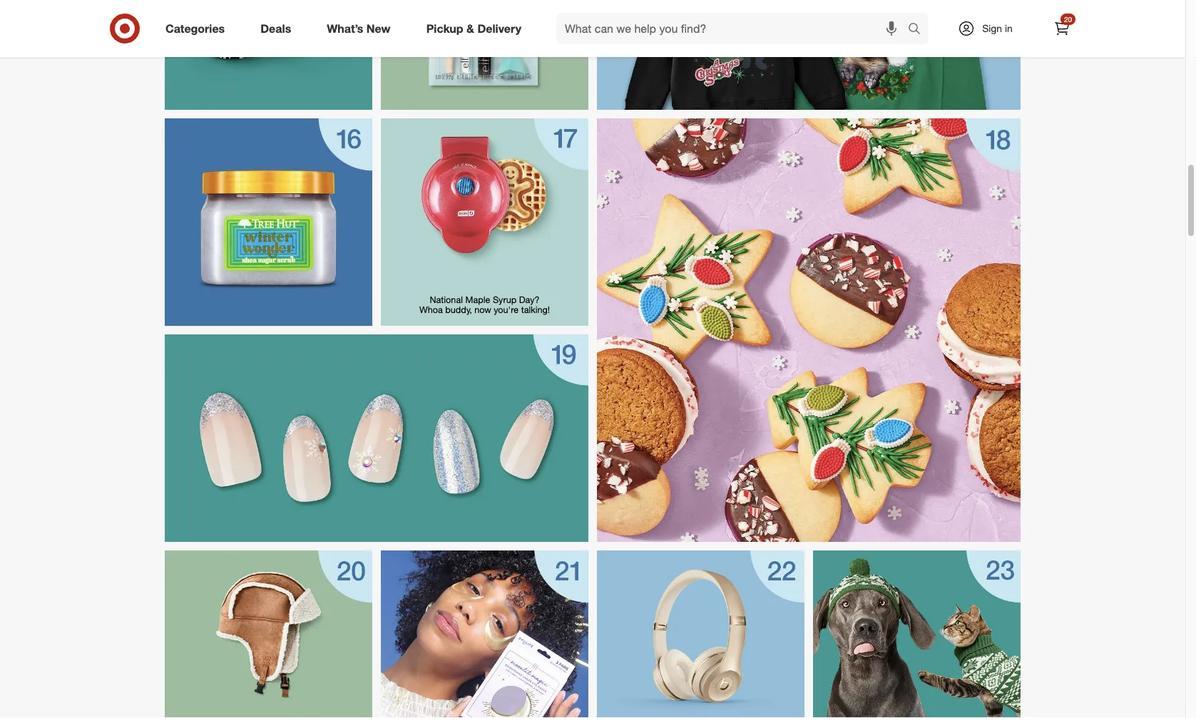 Task type: describe. For each thing, give the bounding box(es) containing it.
now
[[474, 304, 491, 315]]

maple
[[465, 294, 490, 305]]

20
[[1064, 15, 1072, 24]]

deals
[[260, 21, 291, 35]]

new
[[366, 21, 391, 35]]

what's
[[327, 21, 363, 35]]

day?
[[519, 294, 540, 305]]

syrup
[[493, 294, 517, 305]]

What can we help you find? suggestions appear below search field
[[556, 13, 911, 44]]

pickup & delivery link
[[414, 13, 539, 44]]

delivery
[[477, 21, 521, 35]]

sign in
[[982, 22, 1013, 35]]

talking!
[[521, 304, 550, 315]]

what's new link
[[315, 13, 408, 44]]

sign in link
[[946, 13, 1035, 44]]



Task type: vqa. For each thing, say whether or not it's contained in the screenshot.
Whoa
yes



Task type: locate. For each thing, give the bounding box(es) containing it.
what's new
[[327, 21, 391, 35]]

whoa
[[419, 304, 443, 315]]

national
[[430, 294, 463, 305]]

pickup & delivery
[[426, 21, 521, 35]]

20 link
[[1046, 13, 1078, 44]]

deals link
[[248, 13, 309, 44]]

you're
[[494, 304, 519, 315]]

national maple syrup day? whoa buddy, now you're talking!
[[419, 294, 550, 315]]

search
[[901, 23, 936, 37]]

categories
[[165, 21, 225, 35]]

search button
[[901, 13, 936, 47]]

buddy,
[[445, 304, 472, 315]]

sign
[[982, 22, 1002, 35]]

categories link
[[153, 13, 243, 44]]

pickup
[[426, 21, 463, 35]]

&
[[466, 21, 474, 35]]

in
[[1005, 22, 1013, 35]]



